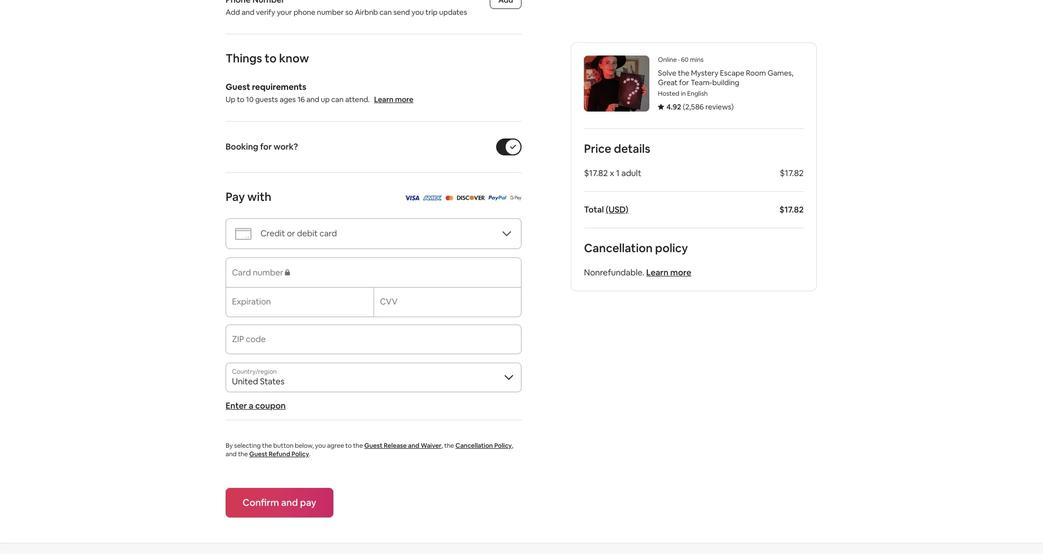 Task type: describe. For each thing, give the bounding box(es) containing it.
coupon
[[255, 400, 286, 411]]

know
[[279, 51, 309, 66]]

english
[[688, 89, 708, 98]]

1 horizontal spatial policy
[[495, 442, 512, 450]]

details
[[614, 141, 651, 156]]

in
[[681, 89, 686, 98]]

(usd) button
[[606, 204, 629, 215]]

visa card image
[[404, 196, 420, 200]]

american express card image
[[423, 192, 442, 203]]

or
[[287, 228, 295, 239]]

united
[[232, 376, 258, 387]]

cancellation policy link
[[456, 442, 512, 450]]

pay
[[300, 497, 317, 509]]

hosted
[[659, 89, 680, 98]]

1 horizontal spatial to
[[265, 51, 277, 66]]

price
[[584, 141, 612, 156]]

enter a coupon button
[[226, 400, 286, 411]]

enter
[[226, 400, 247, 411]]

pay
[[226, 189, 245, 204]]

united states button
[[226, 363, 522, 392]]

card
[[320, 228, 337, 239]]

1 discover card image from the top
[[457, 192, 485, 203]]

guest requirements up to 10 guests ages 16 and up can attend. learn more
[[226, 81, 414, 104]]

1 , from the left
[[442, 442, 443, 450]]

the inside , and the
[[238, 450, 248, 458]]

add and verify your phone number so airbnb can send you trip updates
[[226, 7, 467, 17]]

credit or debit card button
[[226, 218, 522, 249]]

the inside online · 60 mins solve the mystery escape room games, great for team-building hosted in english
[[678, 68, 690, 78]]

online · 60 mins solve the mystery escape room games, great for team-building hosted in english
[[659, 56, 794, 98]]

room
[[747, 68, 767, 78]]

team-
[[691, 78, 713, 87]]

agree
[[327, 442, 344, 450]]

number
[[317, 7, 344, 17]]

so
[[346, 7, 353, 17]]

verify
[[256, 7, 275, 17]]

up
[[321, 95, 330, 104]]

mystery
[[692, 68, 719, 78]]

2 mastercard image from the top
[[446, 196, 453, 200]]

, and the
[[226, 442, 514, 458]]

.
[[309, 450, 311, 458]]

)
[[732, 102, 734, 112]]

the left button
[[262, 442, 272, 450]]

more inside guest requirements up to 10 guests ages 16 and up can attend. learn more
[[395, 95, 414, 104]]

online
[[659, 56, 677, 64]]

4.92 ( 2,586 reviews )
[[667, 102, 734, 112]]

, inside , and the
[[512, 442, 514, 450]]

add
[[226, 7, 240, 17]]

debit
[[297, 228, 318, 239]]

guest refund policy .
[[249, 450, 311, 458]]

$17.82 x 1 adult
[[584, 168, 642, 179]]

requirements
[[252, 81, 307, 93]]

credit or debit card
[[261, 228, 337, 239]]

booking for work?
[[226, 141, 298, 152]]

your
[[277, 7, 292, 17]]

attend.
[[345, 95, 370, 104]]

guests
[[255, 95, 278, 104]]

updates
[[439, 7, 467, 17]]

phone
[[294, 7, 316, 17]]

$17.82 for total
[[780, 204, 804, 215]]

games,
[[768, 68, 794, 78]]

visa card image
[[404, 192, 420, 203]]

states
[[260, 376, 285, 387]]

1 horizontal spatial can
[[380, 7, 392, 17]]

trip
[[426, 7, 438, 17]]

the right waiver
[[445, 442, 454, 450]]

guest left release
[[365, 442, 383, 450]]

great
[[659, 78, 678, 87]]

policy
[[656, 241, 688, 255]]

1 vertical spatial you
[[315, 442, 326, 450]]

up
[[226, 95, 236, 104]]

confirm and pay
[[243, 497, 317, 509]]

·
[[679, 56, 680, 64]]

by selecting the button below, you agree to the guest release and waiver , the cancellation policy
[[226, 442, 512, 450]]

a
[[249, 400, 254, 411]]

selecting
[[234, 442, 261, 450]]

ages
[[280, 95, 296, 104]]

with
[[247, 189, 272, 204]]

60
[[682, 56, 689, 64]]

united states
[[232, 376, 285, 387]]

below,
[[295, 442, 314, 450]]

2 google pay image from the top
[[510, 196, 522, 200]]

1 horizontal spatial you
[[412, 7, 424, 17]]

(usd)
[[606, 204, 629, 215]]

1 paypal image from the top
[[488, 192, 507, 203]]

(
[[683, 102, 686, 112]]

escape
[[721, 68, 745, 78]]



Task type: locate. For each thing, give the bounding box(es) containing it.
1 vertical spatial can
[[332, 95, 344, 104]]

to inside guest requirements up to 10 guests ages 16 and up can attend. learn more
[[237, 95, 245, 104]]

0 vertical spatial to
[[265, 51, 277, 66]]

reviews
[[706, 102, 732, 112]]

1 horizontal spatial learn more link
[[647, 267, 692, 278]]

can left send
[[380, 7, 392, 17]]

and left guest refund policy link
[[226, 450, 237, 458]]

1 horizontal spatial more
[[671, 267, 692, 278]]

solve
[[659, 68, 677, 78]]

learn right attend.
[[374, 95, 394, 104]]

1 horizontal spatial learn
[[647, 267, 669, 278]]

cancellation
[[584, 241, 653, 255], [456, 442, 493, 450]]

credit card image
[[235, 225, 252, 242]]

can
[[380, 7, 392, 17], [332, 95, 344, 104]]

1 vertical spatial to
[[237, 95, 245, 104]]

and inside , and the
[[226, 450, 237, 458]]

guest refund policy link
[[249, 450, 309, 458]]

the down '60'
[[678, 68, 690, 78]]

and for add and verify your phone number so airbnb can send you trip updates
[[242, 7, 255, 17]]

0 vertical spatial for
[[680, 78, 690, 87]]

2 vertical spatial to
[[346, 442, 352, 450]]

1
[[616, 168, 620, 179]]

nonrefundable.
[[584, 267, 645, 278]]

learn inside guest requirements up to 10 guests ages 16 and up can attend. learn more
[[374, 95, 394, 104]]

mastercard image
[[446, 192, 453, 203], [446, 196, 453, 200]]

0 vertical spatial can
[[380, 7, 392, 17]]

guest for requirements
[[226, 81, 250, 93]]

to left 10
[[237, 95, 245, 104]]

1 horizontal spatial ,
[[512, 442, 514, 450]]

can inside guest requirements up to 10 guests ages 16 and up can attend. learn more
[[332, 95, 344, 104]]

0 horizontal spatial can
[[332, 95, 344, 104]]

refund
[[269, 450, 290, 458]]

0 horizontal spatial you
[[315, 442, 326, 450]]

cancellation right waiver
[[456, 442, 493, 450]]

1 horizontal spatial for
[[680, 78, 690, 87]]

release
[[384, 442, 407, 450]]

send
[[394, 7, 410, 17]]

0 horizontal spatial cancellation
[[456, 442, 493, 450]]

paypal image
[[488, 192, 507, 203], [488, 196, 507, 200]]

1 horizontal spatial cancellation
[[584, 241, 653, 255]]

1 vertical spatial cancellation
[[456, 442, 493, 450]]

building
[[713, 78, 740, 87]]

1 mastercard image from the top
[[446, 192, 453, 203]]

credit
[[261, 228, 285, 239]]

adult
[[622, 168, 642, 179]]

and inside guest requirements up to 10 guests ages 16 and up can attend. learn more
[[307, 95, 320, 104]]

the
[[678, 68, 690, 78], [262, 442, 272, 450], [353, 442, 363, 450], [445, 442, 454, 450], [238, 450, 248, 458]]

to right agree
[[346, 442, 352, 450]]

0 horizontal spatial to
[[237, 95, 245, 104]]

guest left refund
[[249, 450, 268, 458]]

cancellation policy
[[584, 241, 688, 255]]

mastercard image right american express card icon
[[446, 196, 453, 200]]

and left pay
[[281, 497, 298, 509]]

and right add on the top of page
[[242, 7, 255, 17]]

for inside online · 60 mins solve the mystery escape room games, great for team-building hosted in english
[[680, 78, 690, 87]]

,
[[442, 442, 443, 450], [512, 442, 514, 450]]

confirm
[[243, 497, 279, 509]]

1 vertical spatial learn more link
[[647, 267, 692, 278]]

guest up up
[[226, 81, 250, 93]]

for
[[680, 78, 690, 87], [260, 141, 272, 152]]

you
[[412, 7, 424, 17], [315, 442, 326, 450]]

and
[[242, 7, 255, 17], [307, 95, 320, 104], [408, 442, 420, 450], [226, 450, 237, 458], [281, 497, 298, 509]]

more
[[395, 95, 414, 104], [671, 267, 692, 278]]

and inside button
[[281, 497, 298, 509]]

total (usd)
[[584, 204, 629, 215]]

for up in
[[680, 78, 690, 87]]

mastercard image right american express card image
[[446, 192, 453, 203]]

pay with
[[226, 189, 272, 204]]

can right up
[[332, 95, 344, 104]]

$17.82 for $17.82 x 1 adult
[[780, 168, 804, 179]]

learn down "policy"
[[647, 267, 669, 278]]

things
[[226, 51, 262, 66]]

more right attend.
[[395, 95, 414, 104]]

2 discover card image from the top
[[457, 196, 485, 200]]

learn more link down "policy"
[[647, 267, 692, 278]]

2 horizontal spatial to
[[346, 442, 352, 450]]

10
[[246, 95, 254, 104]]

waiver
[[421, 442, 442, 450]]

nonrefundable. learn more
[[584, 267, 692, 278]]

0 vertical spatial learn
[[374, 95, 394, 104]]

discover card image right american express card icon
[[457, 196, 485, 200]]

0 horizontal spatial learn
[[374, 95, 394, 104]]

enter a coupon
[[226, 400, 286, 411]]

discover card image right american express card image
[[457, 192, 485, 203]]

american express card image
[[423, 196, 442, 200]]

and for , and the
[[226, 450, 237, 458]]

work?
[[274, 141, 298, 152]]

0 vertical spatial you
[[412, 7, 424, 17]]

0 horizontal spatial ,
[[442, 442, 443, 450]]

mins
[[690, 56, 704, 64]]

2 paypal image from the top
[[488, 196, 507, 200]]

guest release and waiver link
[[365, 442, 442, 450]]

4.92
[[667, 102, 682, 112]]

learn
[[374, 95, 394, 104], [647, 267, 669, 278]]

1 google pay image from the top
[[510, 192, 522, 203]]

learn more link
[[374, 95, 414, 104], [647, 267, 692, 278]]

you right .
[[315, 442, 326, 450]]

the right agree
[[353, 442, 363, 450]]

2 , from the left
[[512, 442, 514, 450]]

airbnb
[[355, 7, 378, 17]]

learn more link right attend.
[[374, 95, 414, 104]]

0 vertical spatial learn more link
[[374, 95, 414, 104]]

0 horizontal spatial learn more link
[[374, 95, 414, 104]]

0 vertical spatial cancellation
[[584, 241, 653, 255]]

you left trip
[[412, 7, 424, 17]]

0 vertical spatial more
[[395, 95, 414, 104]]

price details
[[584, 141, 651, 156]]

and left waiver
[[408, 442, 420, 450]]

for left work?
[[260, 141, 272, 152]]

google pay image
[[510, 192, 522, 203], [510, 196, 522, 200]]

0 horizontal spatial policy
[[292, 450, 309, 458]]

booking
[[226, 141, 258, 152]]

1 vertical spatial more
[[671, 267, 692, 278]]

cancellation up nonrefundable.
[[584, 241, 653, 255]]

guest
[[226, 81, 250, 93], [365, 442, 383, 450], [249, 450, 268, 458]]

united states element
[[226, 363, 522, 392]]

0 horizontal spatial for
[[260, 141, 272, 152]]

2,586
[[686, 102, 704, 112]]

things to know
[[226, 51, 309, 66]]

1 vertical spatial learn
[[647, 267, 669, 278]]

and for confirm and pay
[[281, 497, 298, 509]]

x
[[610, 168, 615, 179]]

0 horizontal spatial more
[[395, 95, 414, 104]]

total
[[584, 204, 604, 215]]

by
[[226, 442, 233, 450]]

discover card image
[[457, 192, 485, 203], [457, 196, 485, 200]]

and right 16
[[307, 95, 320, 104]]

button
[[274, 442, 294, 450]]

the right by
[[238, 450, 248, 458]]

confirm and pay button
[[226, 488, 333, 518]]

None text field
[[232, 338, 516, 349]]

more down "policy"
[[671, 267, 692, 278]]

policy
[[495, 442, 512, 450], [292, 450, 309, 458]]

guest inside guest requirements up to 10 guests ages 16 and up can attend. learn more
[[226, 81, 250, 93]]

1 vertical spatial for
[[260, 141, 272, 152]]

to left know
[[265, 51, 277, 66]]

guest for refund
[[249, 450, 268, 458]]

16
[[298, 95, 305, 104]]



Task type: vqa. For each thing, say whether or not it's contained in the screenshot.
the topmost 4.95 · 81 Reviews
no



